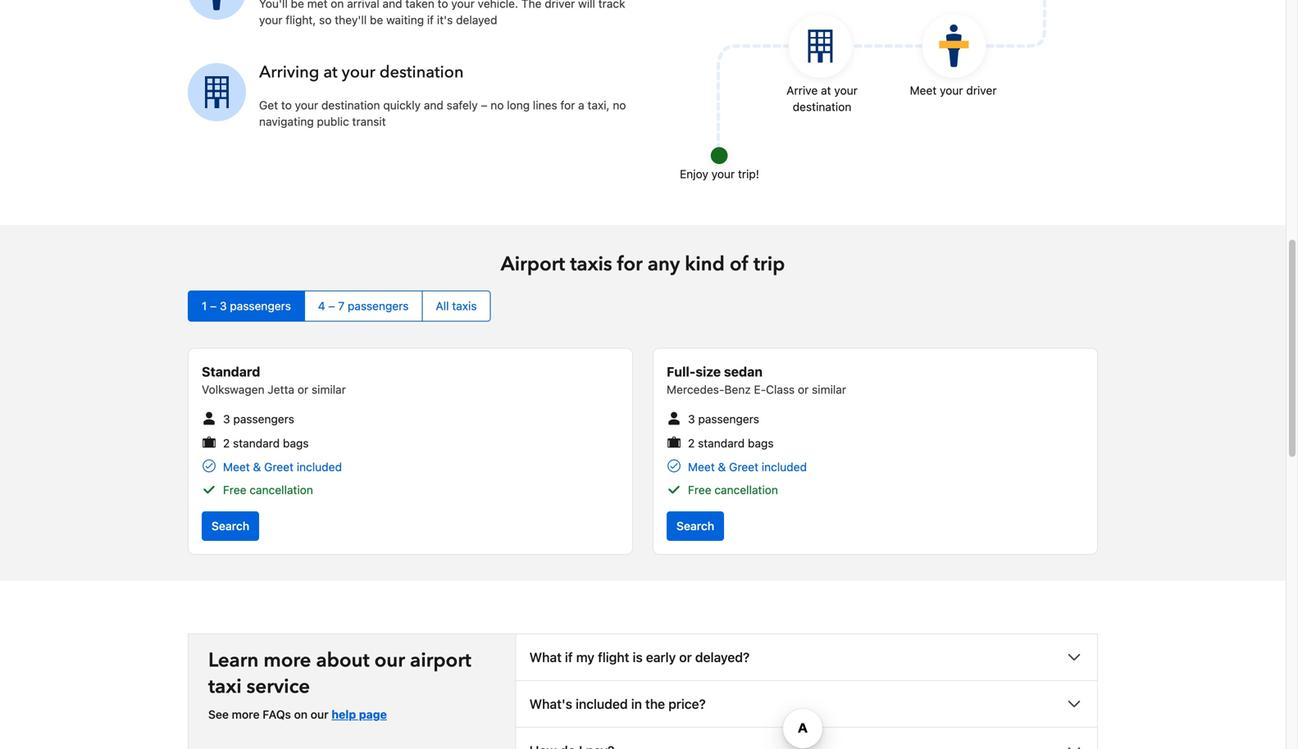Task type: locate. For each thing, give the bounding box(es) containing it.
for left any
[[617, 251, 643, 278]]

1 horizontal spatial no
[[613, 98, 626, 112]]

full-
[[667, 364, 696, 380]]

passengers
[[230, 299, 291, 313], [348, 299, 409, 313], [233, 413, 294, 426], [698, 413, 759, 426]]

1 horizontal spatial free
[[688, 484, 711, 497]]

e-
[[754, 383, 766, 397]]

– right the 1
[[210, 299, 217, 313]]

3 down mercedes-
[[688, 413, 695, 426]]

–
[[481, 98, 488, 112], [210, 299, 217, 313], [328, 299, 335, 313]]

you'll
[[259, 0, 288, 10]]

– right the safely
[[481, 98, 488, 112]]

0 horizontal spatial meet
[[223, 461, 250, 474]]

0 vertical spatial our
[[375, 648, 405, 675]]

2 standard bags down jetta
[[223, 437, 309, 450]]

3 inside sort results by element
[[220, 299, 227, 313]]

at inside arrive at your destination
[[821, 84, 831, 97]]

2 horizontal spatial included
[[762, 461, 807, 474]]

standard
[[233, 437, 280, 450], [698, 437, 745, 450]]

destination inside arrive at your destination
[[793, 100, 852, 114]]

destination up quickly
[[380, 61, 464, 84]]

free
[[223, 484, 246, 497], [688, 484, 711, 497]]

0 vertical spatial and
[[383, 0, 402, 10]]

3 for full-
[[688, 413, 695, 426]]

0 vertical spatial driver
[[545, 0, 575, 10]]

similar inside the 'standard volkswagen jetta or similar'
[[312, 383, 346, 397]]

0 vertical spatial on
[[331, 0, 344, 10]]

and inside the get to your destination quickly and safely – no long lines for a taxi, no navigating public transit
[[424, 98, 444, 112]]

met
[[307, 0, 328, 10]]

4
[[318, 299, 325, 313]]

search
[[212, 520, 249, 533], [677, 520, 714, 533]]

and for arrival
[[383, 0, 402, 10]]

similar
[[312, 383, 346, 397], [812, 383, 846, 397]]

greet down jetta
[[264, 461, 294, 474]]

0 horizontal spatial 3 passengers
[[223, 413, 294, 426]]

bags down jetta
[[283, 437, 309, 450]]

0 vertical spatial taxis
[[570, 251, 612, 278]]

1 vertical spatial if
[[565, 650, 573, 666]]

1 horizontal spatial similar
[[812, 383, 846, 397]]

airport taxis for any kind of trip
[[501, 251, 785, 278]]

search for volkswagen
[[212, 520, 249, 533]]

1 horizontal spatial taxis
[[570, 251, 612, 278]]

for left a
[[560, 98, 575, 112]]

1 vertical spatial on
[[294, 708, 308, 722]]

and inside you'll be met on arrival and taken to your vehicle. the driver will track your flight, so they'll be waiting if it's delayed
[[383, 0, 402, 10]]

2 down mercedes-
[[688, 437, 695, 450]]

1 bags from the left
[[283, 437, 309, 450]]

no right taxi,
[[613, 98, 626, 112]]

1 2 from the left
[[223, 437, 230, 450]]

our
[[375, 648, 405, 675], [311, 708, 329, 722]]

arriving
[[259, 61, 319, 84]]

0 horizontal spatial greet
[[264, 461, 294, 474]]

7
[[338, 299, 345, 313]]

your
[[451, 0, 475, 10], [259, 13, 283, 27], [342, 61, 375, 84], [834, 84, 858, 97], [940, 84, 963, 97], [295, 98, 318, 112], [712, 167, 735, 181]]

1 horizontal spatial 2
[[688, 437, 695, 450]]

similar right class at the right bottom of page
[[812, 383, 846, 397]]

1 horizontal spatial meet
[[688, 461, 715, 474]]

free cancellation for jetta
[[223, 484, 313, 497]]

search for size
[[677, 520, 714, 533]]

2 standard bags
[[223, 437, 309, 450], [688, 437, 774, 450]]

0 horizontal spatial driver
[[545, 0, 575, 10]]

1 horizontal spatial driver
[[966, 84, 997, 97]]

1 search from the left
[[212, 520, 249, 533]]

is
[[633, 650, 643, 666]]

0 horizontal spatial 2 standard bags
[[223, 437, 309, 450]]

see
[[208, 708, 229, 722]]

3 down volkswagen
[[223, 413, 230, 426]]

2 for size
[[688, 437, 695, 450]]

2 & from the left
[[718, 461, 726, 474]]

0 horizontal spatial for
[[560, 98, 575, 112]]

1 vertical spatial to
[[281, 98, 292, 112]]

if
[[427, 13, 434, 27], [565, 650, 573, 666]]

taken
[[405, 0, 435, 10]]

our left the help
[[311, 708, 329, 722]]

volkswagen
[[202, 383, 265, 397]]

1 similar from the left
[[312, 383, 346, 397]]

or right jetta
[[298, 383, 308, 397]]

0 horizontal spatial our
[[311, 708, 329, 722]]

meet for full-
[[688, 461, 715, 474]]

taxis right the 'airport'
[[570, 251, 612, 278]]

0 horizontal spatial no
[[491, 98, 504, 112]]

0 horizontal spatial if
[[427, 13, 434, 27]]

2 standard from the left
[[698, 437, 745, 450]]

0 horizontal spatial included
[[297, 461, 342, 474]]

2 standard bags down benz
[[688, 437, 774, 450]]

cancellation for jetta
[[250, 484, 313, 497]]

transit
[[352, 115, 386, 128]]

or right early
[[679, 650, 692, 666]]

2 free from the left
[[688, 484, 711, 497]]

0 vertical spatial be
[[291, 0, 304, 10]]

1 horizontal spatial search
[[677, 520, 714, 533]]

vehicle.
[[478, 0, 518, 10]]

to up navigating
[[281, 98, 292, 112]]

or right class at the right bottom of page
[[798, 383, 809, 397]]

3
[[220, 299, 227, 313], [223, 413, 230, 426], [688, 413, 695, 426]]

1 horizontal spatial for
[[617, 251, 643, 278]]

3 passengers for size
[[688, 413, 759, 426]]

0 horizontal spatial free
[[223, 484, 246, 497]]

1 horizontal spatial free cancellation
[[688, 484, 778, 497]]

all
[[436, 299, 449, 313]]

taxi
[[208, 674, 242, 701]]

free cancellation
[[223, 484, 313, 497], [688, 484, 778, 497]]

for
[[560, 98, 575, 112], [617, 251, 643, 278]]

get
[[259, 98, 278, 112]]

& for size
[[718, 461, 726, 474]]

the
[[521, 0, 542, 10]]

1 free cancellation from the left
[[223, 484, 313, 497]]

2 2 standard bags from the left
[[688, 437, 774, 450]]

to inside you'll be met on arrival and taken to your vehicle. the driver will track your flight, so they'll be waiting if it's delayed
[[438, 0, 448, 10]]

0 horizontal spatial –
[[210, 299, 217, 313]]

2 cancellation from the left
[[715, 484, 778, 497]]

0 horizontal spatial free cancellation
[[223, 484, 313, 497]]

standard down benz
[[698, 437, 745, 450]]

2 greet from the left
[[729, 461, 759, 474]]

0 horizontal spatial at
[[323, 61, 338, 84]]

0 horizontal spatial standard
[[233, 437, 280, 450]]

1 horizontal spatial –
[[328, 299, 335, 313]]

our right the about
[[375, 648, 405, 675]]

greet down benz
[[729, 461, 759, 474]]

1 horizontal spatial included
[[576, 697, 628, 712]]

destination up public
[[321, 98, 380, 112]]

destination for get to your destination quickly and safely – no long lines for a taxi, no navigating public transit
[[321, 98, 380, 112]]

free cancellation for sedan
[[688, 484, 778, 497]]

1 horizontal spatial meet & greet included
[[688, 461, 807, 474]]

mercedes-
[[667, 383, 724, 397]]

meet
[[910, 84, 937, 97], [223, 461, 250, 474], [688, 461, 715, 474]]

meet & greet included down jetta
[[223, 461, 342, 474]]

search button
[[202, 512, 259, 541], [667, 512, 724, 541]]

to up it's
[[438, 0, 448, 10]]

at right arriving
[[323, 61, 338, 84]]

0 horizontal spatial and
[[383, 0, 402, 10]]

driver
[[545, 0, 575, 10], [966, 84, 997, 97]]

1 horizontal spatial standard
[[698, 437, 745, 450]]

be up flight,
[[291, 0, 304, 10]]

1 horizontal spatial and
[[424, 98, 444, 112]]

2 similar from the left
[[812, 383, 846, 397]]

1 vertical spatial driver
[[966, 84, 997, 97]]

if inside dropdown button
[[565, 650, 573, 666]]

on up so
[[331, 0, 344, 10]]

1 horizontal spatial more
[[264, 648, 311, 675]]

about
[[316, 648, 370, 675]]

1 horizontal spatial 3 passengers
[[688, 413, 759, 426]]

destination inside the get to your destination quickly and safely – no long lines for a taxi, no navigating public transit
[[321, 98, 380, 112]]

2 for volkswagen
[[223, 437, 230, 450]]

3 passengers for volkswagen
[[223, 413, 294, 426]]

2 search from the left
[[677, 520, 714, 533]]

1 horizontal spatial be
[[370, 13, 383, 27]]

1 horizontal spatial on
[[331, 0, 344, 10]]

0 horizontal spatial &
[[253, 461, 261, 474]]

more right learn
[[264, 648, 311, 675]]

included
[[297, 461, 342, 474], [762, 461, 807, 474], [576, 697, 628, 712]]

2 free cancellation from the left
[[688, 484, 778, 497]]

meet & greet included for jetta
[[223, 461, 342, 474]]

1 horizontal spatial 2 standard bags
[[688, 437, 774, 450]]

0 horizontal spatial search
[[212, 520, 249, 533]]

0 horizontal spatial taxis
[[452, 299, 477, 313]]

0 horizontal spatial on
[[294, 708, 308, 722]]

1 meet & greet included from the left
[[223, 461, 342, 474]]

meet & greet included
[[223, 461, 342, 474], [688, 461, 807, 474]]

1 2 standard bags from the left
[[223, 437, 309, 450]]

or inside full-size sedan mercedes-benz e-class or similar
[[798, 383, 809, 397]]

lines
[[533, 98, 557, 112]]

meet & greet included down benz
[[688, 461, 807, 474]]

and up waiting
[[383, 0, 402, 10]]

1 free from the left
[[223, 484, 246, 497]]

what if my flight is early or delayed? button
[[516, 635, 1097, 681]]

2 meet & greet included from the left
[[688, 461, 807, 474]]

quickly
[[383, 98, 421, 112]]

1 horizontal spatial at
[[821, 84, 831, 97]]

0 horizontal spatial similar
[[312, 383, 346, 397]]

get to your destination quickly and safely – no long lines for a taxi, no navigating public transit
[[259, 98, 626, 128]]

waiting
[[386, 13, 424, 27]]

bags down the e-
[[748, 437, 774, 450]]

1 vertical spatial our
[[311, 708, 329, 722]]

2 horizontal spatial or
[[798, 383, 809, 397]]

standard down volkswagen
[[233, 437, 280, 450]]

0 horizontal spatial or
[[298, 383, 308, 397]]

1 horizontal spatial or
[[679, 650, 692, 666]]

1 horizontal spatial cancellation
[[715, 484, 778, 497]]

bags
[[283, 437, 309, 450], [748, 437, 774, 450]]

0 horizontal spatial bags
[[283, 437, 309, 450]]

– left 7
[[328, 299, 335, 313]]

1 horizontal spatial if
[[565, 650, 573, 666]]

at right arrive
[[821, 84, 831, 97]]

&
[[253, 461, 261, 474], [718, 461, 726, 474]]

included for sedan
[[762, 461, 807, 474]]

help
[[332, 708, 356, 722]]

– for 4 – 7 passengers
[[328, 299, 335, 313]]

at for arriving
[[323, 61, 338, 84]]

0 horizontal spatial to
[[281, 98, 292, 112]]

1 horizontal spatial to
[[438, 0, 448, 10]]

2 down volkswagen
[[223, 437, 230, 450]]

and for quickly
[[424, 98, 444, 112]]

similar right jetta
[[312, 383, 346, 397]]

booking airport taxi image
[[188, 0, 246, 20], [703, 0, 1048, 173], [188, 63, 246, 121]]

2 bags from the left
[[748, 437, 774, 450]]

sedan
[[724, 364, 763, 380]]

1 horizontal spatial our
[[375, 648, 405, 675]]

and
[[383, 0, 402, 10], [424, 98, 444, 112]]

1 horizontal spatial greet
[[729, 461, 759, 474]]

3 passengers down jetta
[[223, 413, 294, 426]]

destination for arrive at your destination
[[793, 100, 852, 114]]

3 passengers down benz
[[688, 413, 759, 426]]

no left long
[[491, 98, 504, 112]]

0 horizontal spatial meet & greet included
[[223, 461, 342, 474]]

or
[[298, 383, 308, 397], [798, 383, 809, 397], [679, 650, 692, 666]]

1 3 passengers from the left
[[223, 413, 294, 426]]

2 no from the left
[[613, 98, 626, 112]]

0 horizontal spatial be
[[291, 0, 304, 10]]

0 horizontal spatial 2
[[223, 437, 230, 450]]

more right see
[[232, 708, 260, 722]]

2 2 from the left
[[688, 437, 695, 450]]

1 vertical spatial and
[[424, 98, 444, 112]]

meet & greet included for sedan
[[688, 461, 807, 474]]

if left it's
[[427, 13, 434, 27]]

and left the safely
[[424, 98, 444, 112]]

public
[[317, 115, 349, 128]]

it's
[[437, 13, 453, 27]]

bags for jetta
[[283, 437, 309, 450]]

2 search button from the left
[[667, 512, 724, 541]]

search button for volkswagen
[[202, 512, 259, 541]]

1 horizontal spatial &
[[718, 461, 726, 474]]

2 horizontal spatial meet
[[910, 84, 937, 97]]

if left my
[[565, 650, 573, 666]]

arrival
[[347, 0, 379, 10]]

1 horizontal spatial bags
[[748, 437, 774, 450]]

for inside the get to your destination quickly and safely – no long lines for a taxi, no navigating public transit
[[560, 98, 575, 112]]

1 standard from the left
[[233, 437, 280, 450]]

your inside the get to your destination quickly and safely – no long lines for a taxi, no navigating public transit
[[295, 98, 318, 112]]

2 3 passengers from the left
[[688, 413, 759, 426]]

no
[[491, 98, 504, 112], [613, 98, 626, 112]]

destination down arrive
[[793, 100, 852, 114]]

& down benz
[[718, 461, 726, 474]]

& down volkswagen
[[253, 461, 261, 474]]

0 horizontal spatial more
[[232, 708, 260, 722]]

passengers right 7
[[348, 299, 409, 313]]

1 cancellation from the left
[[250, 484, 313, 497]]

0 vertical spatial if
[[427, 13, 434, 27]]

meet your driver
[[910, 84, 997, 97]]

0 horizontal spatial search button
[[202, 512, 259, 541]]

1 vertical spatial be
[[370, 13, 383, 27]]

2
[[223, 437, 230, 450], [688, 437, 695, 450]]

1 & from the left
[[253, 461, 261, 474]]

standard volkswagen jetta or similar
[[202, 364, 346, 397]]

0 horizontal spatial cancellation
[[250, 484, 313, 497]]

passengers down jetta
[[233, 413, 294, 426]]

to
[[438, 0, 448, 10], [281, 98, 292, 112]]

0 vertical spatial to
[[438, 0, 448, 10]]

destination
[[380, 61, 464, 84], [321, 98, 380, 112], [793, 100, 852, 114]]

3 right the 1
[[220, 299, 227, 313]]

taxis right all
[[452, 299, 477, 313]]

1 horizontal spatial search button
[[667, 512, 724, 541]]

delayed
[[456, 13, 497, 27]]

2 horizontal spatial –
[[481, 98, 488, 112]]

on right faqs
[[294, 708, 308, 722]]

0 vertical spatial for
[[560, 98, 575, 112]]

taxis
[[570, 251, 612, 278], [452, 299, 477, 313]]

1 greet from the left
[[264, 461, 294, 474]]

1 search button from the left
[[202, 512, 259, 541]]

1 vertical spatial taxis
[[452, 299, 477, 313]]

3 passengers
[[223, 413, 294, 426], [688, 413, 759, 426]]

be down arrival
[[370, 13, 383, 27]]

– for 1 – 3 passengers
[[210, 299, 217, 313]]

learn more about our airport taxi service see more faqs on our help page
[[208, 648, 471, 722]]

& for volkswagen
[[253, 461, 261, 474]]

– inside the get to your destination quickly and safely – no long lines for a taxi, no navigating public transit
[[481, 98, 488, 112]]

taxis inside sort results by element
[[452, 299, 477, 313]]



Task type: describe. For each thing, give the bounding box(es) containing it.
enjoy your trip!
[[680, 167, 759, 181]]

enjoy
[[680, 167, 708, 181]]

similar inside full-size sedan mercedes-benz e-class or similar
[[812, 383, 846, 397]]

or inside dropdown button
[[679, 650, 692, 666]]

to inside the get to your destination quickly and safely – no long lines for a taxi, no navigating public transit
[[281, 98, 292, 112]]

flight,
[[286, 13, 316, 27]]

what's included in the price?
[[529, 697, 706, 712]]

sort results by element
[[188, 291, 1098, 322]]

1 vertical spatial for
[[617, 251, 643, 278]]

at for arrive
[[821, 84, 831, 97]]

benz
[[724, 383, 751, 397]]

passengers right the 1
[[230, 299, 291, 313]]

taxi,
[[588, 98, 610, 112]]

faqs
[[263, 708, 291, 722]]

or inside the 'standard volkswagen jetta or similar'
[[298, 383, 308, 397]]

if inside you'll be met on arrival and taken to your vehicle. the driver will track your flight, so they'll be waiting if it's delayed
[[427, 13, 434, 27]]

the
[[645, 697, 665, 712]]

airport
[[410, 648, 471, 675]]

size
[[696, 364, 721, 380]]

full-size sedan mercedes-benz e-class or similar
[[667, 364, 846, 397]]

1
[[202, 299, 207, 313]]

so
[[319, 13, 332, 27]]

free for volkswagen
[[223, 484, 246, 497]]

arrive at your destination
[[787, 84, 858, 114]]

included inside dropdown button
[[576, 697, 628, 712]]

on inside you'll be met on arrival and taken to your vehicle. the driver will track your flight, so they'll be waiting if it's delayed
[[331, 0, 344, 10]]

2 standard bags for sedan
[[688, 437, 774, 450]]

free for size
[[688, 484, 711, 497]]

trip!
[[738, 167, 759, 181]]

arrive
[[787, 84, 818, 97]]

flight
[[598, 650, 629, 666]]

what if my flight is early or delayed?
[[529, 650, 750, 666]]

1 no from the left
[[491, 98, 504, 112]]

kind
[[685, 251, 725, 278]]

greet for sedan
[[729, 461, 759, 474]]

they'll
[[335, 13, 367, 27]]

help page link
[[332, 708, 387, 722]]

jetta
[[268, 383, 294, 397]]

included for jetta
[[297, 461, 342, 474]]

search button for size
[[667, 512, 724, 541]]

arriving at your destination
[[259, 61, 464, 84]]

trip
[[754, 251, 785, 278]]

2 standard bags for jetta
[[223, 437, 309, 450]]

track
[[598, 0, 625, 10]]

service
[[247, 674, 310, 701]]

1 vertical spatial more
[[232, 708, 260, 722]]

3 for standard
[[223, 413, 230, 426]]

of
[[730, 251, 749, 278]]

what
[[529, 650, 562, 666]]

airport
[[501, 251, 565, 278]]

any
[[648, 251, 680, 278]]

your inside arrive at your destination
[[834, 84, 858, 97]]

safely
[[447, 98, 478, 112]]

0 vertical spatial more
[[264, 648, 311, 675]]

taxis for airport
[[570, 251, 612, 278]]

page
[[359, 708, 387, 722]]

long
[[507, 98, 530, 112]]

bags for sedan
[[748, 437, 774, 450]]

price?
[[669, 697, 706, 712]]

you'll be met on arrival and taken to your vehicle. the driver will track your flight, so they'll be waiting if it's delayed
[[259, 0, 625, 27]]

standard for size
[[698, 437, 745, 450]]

navigating
[[259, 115, 314, 128]]

what's
[[529, 697, 572, 712]]

standard for volkswagen
[[233, 437, 280, 450]]

destination for arriving at your destination
[[380, 61, 464, 84]]

what's included in the price? button
[[516, 682, 1097, 728]]

delayed?
[[695, 650, 750, 666]]

early
[[646, 650, 676, 666]]

class
[[766, 383, 795, 397]]

my
[[576, 650, 595, 666]]

greet for jetta
[[264, 461, 294, 474]]

all taxis
[[436, 299, 477, 313]]

passengers down benz
[[698, 413, 759, 426]]

4 – 7 passengers
[[318, 299, 409, 313]]

will
[[578, 0, 595, 10]]

on inside learn more about our airport taxi service see more faqs on our help page
[[294, 708, 308, 722]]

learn
[[208, 648, 259, 675]]

in
[[631, 697, 642, 712]]

taxis for all
[[452, 299, 477, 313]]

a
[[578, 98, 584, 112]]

cancellation for sedan
[[715, 484, 778, 497]]

driver inside you'll be met on arrival and taken to your vehicle. the driver will track your flight, so they'll be waiting if it's delayed
[[545, 0, 575, 10]]

1 – 3 passengers
[[202, 299, 291, 313]]

meet for standard
[[223, 461, 250, 474]]

standard
[[202, 364, 260, 380]]



Task type: vqa. For each thing, say whether or not it's contained in the screenshot.
Airport taxis for any kind of trip
yes



